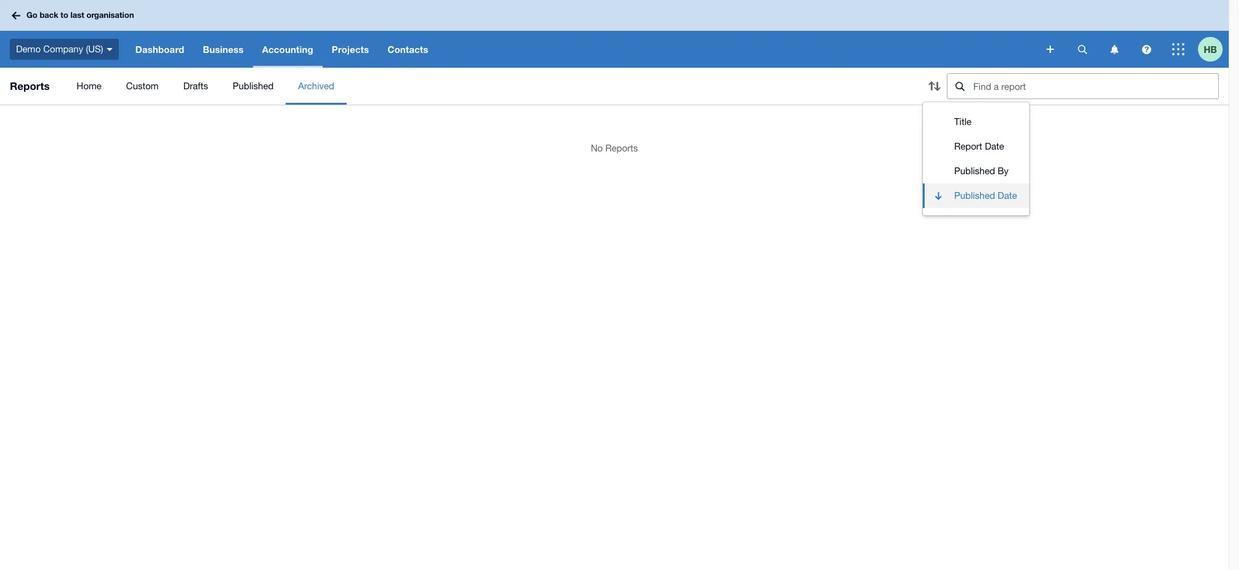Task type: locate. For each thing, give the bounding box(es) containing it.
1 vertical spatial date
[[998, 190, 1017, 201]]

published date
[[954, 190, 1017, 201]]

title button
[[923, 110, 1029, 134]]

svg image inside go back to last organisation "link"
[[12, 11, 20, 19]]

reports down demo
[[10, 79, 50, 92]]

svg image
[[1172, 43, 1185, 55], [1110, 45, 1118, 54], [1047, 46, 1054, 53]]

projects
[[332, 44, 369, 55]]

back
[[40, 10, 58, 20]]

projects button
[[322, 31, 378, 68]]

None field
[[947, 73, 1219, 99]]

svg image
[[12, 11, 20, 19], [1078, 45, 1087, 54], [1142, 45, 1151, 54], [106, 48, 112, 51]]

svg image inside 'demo company (us)' popup button
[[106, 48, 112, 51]]

published down report date button
[[954, 166, 995, 176]]

business
[[203, 44, 244, 55]]

reports right 'no' at the top left of the page
[[605, 143, 638, 153]]

menu containing home
[[64, 68, 912, 105]]

1 vertical spatial published
[[954, 166, 995, 176]]

Find a report text field
[[972, 74, 1218, 99]]

1 vertical spatial reports
[[605, 143, 638, 153]]

date for published date
[[998, 190, 1017, 201]]

list box containing title
[[923, 102, 1029, 215]]

(us)
[[86, 44, 103, 54]]

published by
[[954, 166, 1009, 176]]

reports
[[10, 79, 50, 92], [605, 143, 638, 153]]

banner containing hb
[[0, 0, 1229, 68]]

to
[[61, 10, 68, 20]]

0 vertical spatial date
[[985, 141, 1004, 151]]

custom link
[[114, 68, 171, 105]]

hb button
[[1198, 31, 1229, 68]]

drafts
[[183, 81, 208, 91]]

date up by
[[985, 141, 1004, 151]]

business button
[[194, 31, 253, 68]]

no reports
[[591, 143, 638, 153]]

banner
[[0, 0, 1229, 68]]

date
[[985, 141, 1004, 151], [998, 190, 1017, 201]]

navigation
[[126, 31, 1038, 68]]

published
[[233, 81, 274, 91], [954, 166, 995, 176], [954, 190, 995, 201]]

published inside menu
[[233, 81, 274, 91]]

2 vertical spatial published
[[954, 190, 995, 201]]

list box
[[923, 102, 1029, 215]]

menu
[[64, 68, 912, 105]]

published down published by button
[[954, 190, 995, 201]]

published down business popup button
[[233, 81, 274, 91]]

demo company (us) button
[[0, 31, 126, 68]]

dashboard
[[135, 44, 184, 55]]

date down by
[[998, 190, 1017, 201]]

0 vertical spatial published
[[233, 81, 274, 91]]

navigation containing dashboard
[[126, 31, 1038, 68]]

accounting button
[[253, 31, 322, 68]]

0 horizontal spatial reports
[[10, 79, 50, 92]]

home
[[77, 81, 101, 91]]



Task type: vqa. For each thing, say whether or not it's contained in the screenshot.
the left svg icon
yes



Task type: describe. For each thing, give the bounding box(es) containing it.
company
[[43, 44, 83, 54]]

by
[[998, 166, 1009, 176]]

go
[[26, 10, 37, 20]]

1 horizontal spatial svg image
[[1110, 45, 1118, 54]]

contacts button
[[378, 31, 438, 68]]

go back to last organisation link
[[7, 4, 141, 26]]

dashboard link
[[126, 31, 194, 68]]

published for published date
[[954, 190, 995, 201]]

published link
[[220, 68, 286, 105]]

contacts
[[388, 44, 428, 55]]

home link
[[64, 68, 114, 105]]

go back to last organisation
[[26, 10, 134, 20]]

0 horizontal spatial svg image
[[1047, 46, 1054, 53]]

archived
[[298, 81, 334, 91]]

demo company (us)
[[16, 44, 103, 54]]

report date button
[[923, 134, 1029, 159]]

published date button
[[923, 183, 1029, 208]]

report date
[[954, 141, 1004, 151]]

0 vertical spatial reports
[[10, 79, 50, 92]]

published by button
[[923, 159, 1029, 183]]

archived link
[[286, 68, 347, 105]]

published for published by
[[954, 166, 995, 176]]

date for report date
[[985, 141, 1004, 151]]

title
[[954, 116, 972, 127]]

2 horizontal spatial svg image
[[1172, 43, 1185, 55]]

report
[[954, 141, 982, 151]]

drafts link
[[171, 68, 220, 105]]

demo
[[16, 44, 41, 54]]

1 horizontal spatial reports
[[605, 143, 638, 153]]

navigation inside banner
[[126, 31, 1038, 68]]

no
[[591, 143, 603, 153]]

organisation
[[86, 10, 134, 20]]

custom
[[126, 81, 159, 91]]

last
[[70, 10, 84, 20]]

hb
[[1204, 43, 1217, 54]]

published for published
[[233, 81, 274, 91]]

accounting
[[262, 44, 313, 55]]

sort reports image
[[922, 74, 947, 99]]



